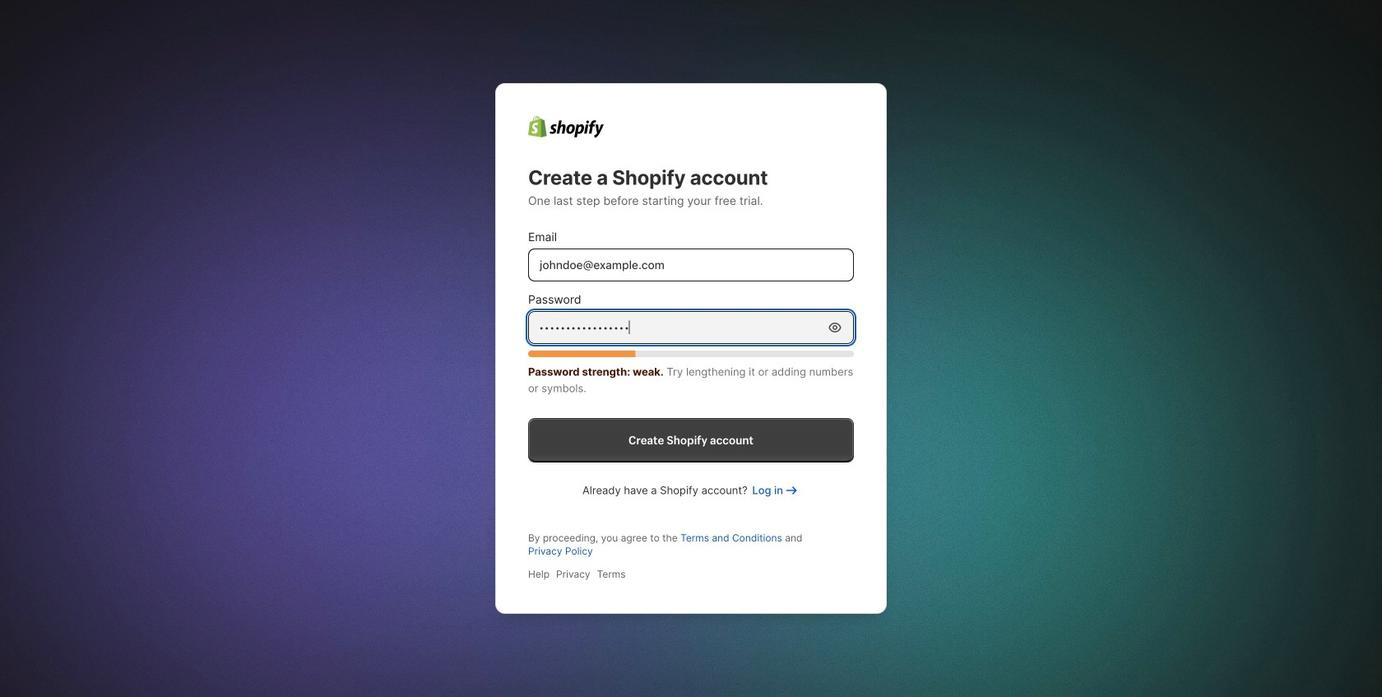 Task type: vqa. For each thing, say whether or not it's contained in the screenshot.
bottom and
no



Task type: locate. For each thing, give the bounding box(es) containing it.
None text field
[[528, 248, 854, 281]]

None password field
[[529, 312, 827, 343]]

show element
[[827, 319, 844, 336]]

show image
[[827, 319, 844, 336]]

None email field
[[528, 248, 854, 281]]

log in to shopify image
[[528, 116, 604, 138]]



